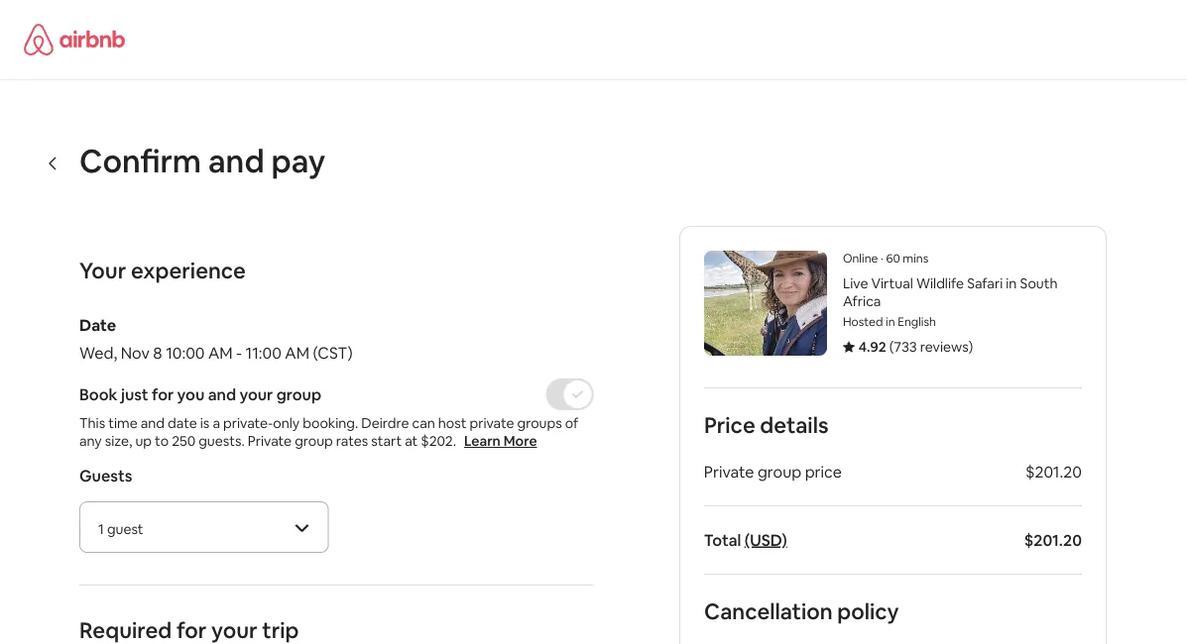 Task type: locate. For each thing, give the bounding box(es) containing it.
2 vertical spatial and
[[141, 415, 165, 432]]

1 vertical spatial group
[[295, 432, 333, 450]]

reviews
[[920, 338, 969, 356]]

in up (
[[886, 314, 895, 330]]

size,
[[105, 432, 132, 450]]

am right 11:00
[[285, 343, 309, 363]]

of
[[565, 415, 578, 432]]

you
[[177, 384, 205, 405]]

nov
[[121, 343, 150, 363]]

1 horizontal spatial in
[[1006, 275, 1017, 293]]

pay
[[271, 140, 326, 181]]

and inside this time and date is a private-only booking. deirdre can host private groups of any size, up to 250 guests. private group rates start at $202.
[[141, 415, 165, 432]]

1 vertical spatial private
[[704, 462, 754, 482]]

private right guests.
[[248, 432, 292, 450]]

1 vertical spatial $201.20
[[1024, 530, 1082, 550]]

cancellation policy
[[704, 598, 899, 626]]

$201.20 for total
[[1024, 530, 1082, 550]]

online · 60 mins live virtual wildlife safari in south africa hosted in english
[[843, 251, 1058, 330]]

and up a
[[208, 384, 236, 405]]

deirdre
[[361, 415, 409, 432]]

8
[[153, 343, 162, 363]]

and left pay at the top of the page
[[208, 140, 264, 181]]

0 horizontal spatial private
[[248, 432, 292, 450]]

group inside this time and date is a private-only booking. deirdre can host private groups of any size, up to 250 guests. private group rates start at $202.
[[295, 432, 333, 450]]

policy
[[837, 598, 899, 626]]

private
[[248, 432, 292, 450], [704, 462, 754, 482]]

for
[[152, 384, 174, 405]]

2 vertical spatial group
[[758, 462, 802, 482]]

1 vertical spatial in
[[886, 314, 895, 330]]

africa
[[843, 293, 881, 310]]

group
[[276, 384, 321, 405], [295, 432, 333, 450], [758, 462, 802, 482]]

$202.
[[421, 432, 456, 450]]

$201.20
[[1025, 462, 1082, 482], [1024, 530, 1082, 550]]

wildlife
[[916, 275, 964, 293]]

groups
[[517, 415, 562, 432]]

a
[[213, 415, 220, 432]]

am left -
[[208, 343, 233, 363]]

group up only
[[276, 384, 321, 405]]

your
[[79, 256, 126, 285]]

private inside this time and date is a private-only booking. deirdre can host private groups of any size, up to 250 guests. private group rates start at $202.
[[248, 432, 292, 450]]

your
[[239, 384, 273, 405]]

0 horizontal spatial am
[[208, 343, 233, 363]]

10:00
[[166, 343, 205, 363]]

to
[[155, 432, 169, 450]]

south
[[1020, 275, 1058, 293]]

4.92 ( 733 reviews )
[[859, 338, 973, 356]]

time
[[108, 415, 138, 432]]

am
[[208, 343, 233, 363], [285, 343, 309, 363]]

group left price
[[758, 462, 802, 482]]

(usd)
[[745, 530, 787, 550]]

0 vertical spatial in
[[1006, 275, 1017, 293]]

1 vertical spatial and
[[208, 384, 236, 405]]

1 horizontal spatial am
[[285, 343, 309, 363]]

private down price
[[704, 462, 754, 482]]

more
[[504, 432, 537, 450]]

733
[[894, 338, 917, 356]]

price details
[[704, 411, 829, 439]]

1 guest button
[[80, 503, 328, 552]]

this time and date is a private-only booking. deirdre can host private groups of any size, up to 250 guests. private group rates start at $202.
[[79, 415, 581, 450]]

total (usd)
[[704, 530, 787, 550]]

book just for you and your group
[[79, 384, 321, 405]]

and right the time
[[141, 415, 165, 432]]

date
[[168, 415, 197, 432]]

any
[[79, 432, 102, 450]]

private group price
[[704, 462, 842, 482]]

in
[[1006, 275, 1017, 293], [886, 314, 895, 330]]

in right safari
[[1006, 275, 1017, 293]]

guests
[[79, 466, 132, 486]]

·
[[881, 251, 883, 266]]

rates
[[336, 432, 368, 450]]

safari
[[967, 275, 1003, 293]]

0 vertical spatial $201.20
[[1025, 462, 1082, 482]]

0 horizontal spatial in
[[886, 314, 895, 330]]

date wed, nov 8 10:00 am - 11:00 am (cst)
[[79, 315, 353, 363]]

guests.
[[199, 432, 245, 450]]

private-
[[223, 415, 273, 432]]

(
[[889, 338, 894, 356]]

book
[[79, 384, 118, 405]]

group left rates
[[295, 432, 333, 450]]

0 vertical spatial private
[[248, 432, 292, 450]]

and
[[208, 140, 264, 181], [208, 384, 236, 405], [141, 415, 165, 432]]

host
[[438, 415, 467, 432]]

up
[[135, 432, 152, 450]]



Task type: vqa. For each thing, say whether or not it's contained in the screenshot.
(USD)
yes



Task type: describe. For each thing, give the bounding box(es) containing it.
1 guest
[[98, 521, 143, 539]]

1 am from the left
[[208, 343, 233, 363]]

private
[[470, 415, 514, 432]]

11:00
[[246, 343, 282, 363]]

guest
[[107, 521, 143, 539]]

date
[[79, 315, 116, 335]]

-
[[236, 343, 242, 363]]

$201.20 for private group price
[[1025, 462, 1082, 482]]

live
[[843, 275, 868, 293]]

(cst)
[[313, 343, 353, 363]]

mins
[[903, 251, 928, 266]]

english
[[898, 314, 936, 330]]

your experience
[[79, 256, 246, 285]]

price
[[704, 411, 755, 439]]

60
[[886, 251, 900, 266]]

2 am from the left
[[285, 343, 309, 363]]

confirm and pay
[[79, 140, 326, 181]]

0 vertical spatial group
[[276, 384, 321, 405]]

250
[[172, 432, 196, 450]]

only
[[273, 415, 300, 432]]

just
[[121, 384, 148, 405]]

this
[[79, 415, 105, 432]]

details
[[760, 411, 829, 439]]

back image
[[46, 155, 61, 171]]

(usd) button
[[745, 530, 787, 550]]

0 vertical spatial and
[[208, 140, 264, 181]]

wed,
[[79, 343, 117, 363]]

experience
[[131, 256, 246, 285]]

cancellation
[[704, 598, 833, 626]]

price
[[805, 462, 842, 482]]

)
[[969, 338, 973, 356]]

learn more link
[[464, 432, 537, 450]]

hosted
[[843, 314, 883, 330]]

total
[[704, 530, 741, 550]]

virtual
[[871, 275, 913, 293]]

1
[[98, 521, 104, 539]]

1 horizontal spatial private
[[704, 462, 754, 482]]

4.92
[[859, 338, 886, 356]]

booking.
[[303, 415, 358, 432]]

confirm
[[79, 140, 201, 181]]

learn
[[464, 432, 501, 450]]

at
[[405, 432, 418, 450]]

start
[[371, 432, 402, 450]]

is
[[200, 415, 210, 432]]

can
[[412, 415, 435, 432]]

learn more
[[464, 432, 537, 450]]

online
[[843, 251, 878, 266]]



